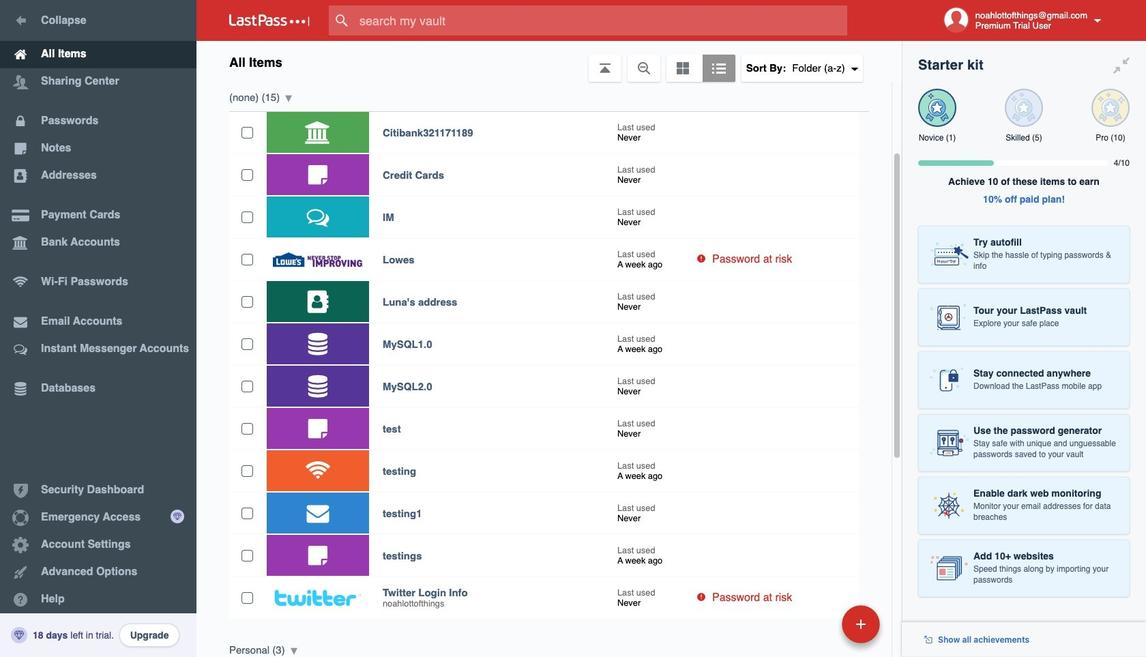 Task type: vqa. For each thing, say whether or not it's contained in the screenshot.
New item image
no



Task type: describe. For each thing, give the bounding box(es) containing it.
new item navigation
[[749, 601, 889, 657]]

vault options navigation
[[197, 41, 902, 82]]

main navigation navigation
[[0, 0, 197, 657]]

lastpass image
[[229, 14, 310, 27]]

search my vault text field
[[329, 5, 874, 35]]



Task type: locate. For each thing, give the bounding box(es) containing it.
Search search field
[[329, 5, 874, 35]]

new item element
[[749, 605, 885, 644]]



